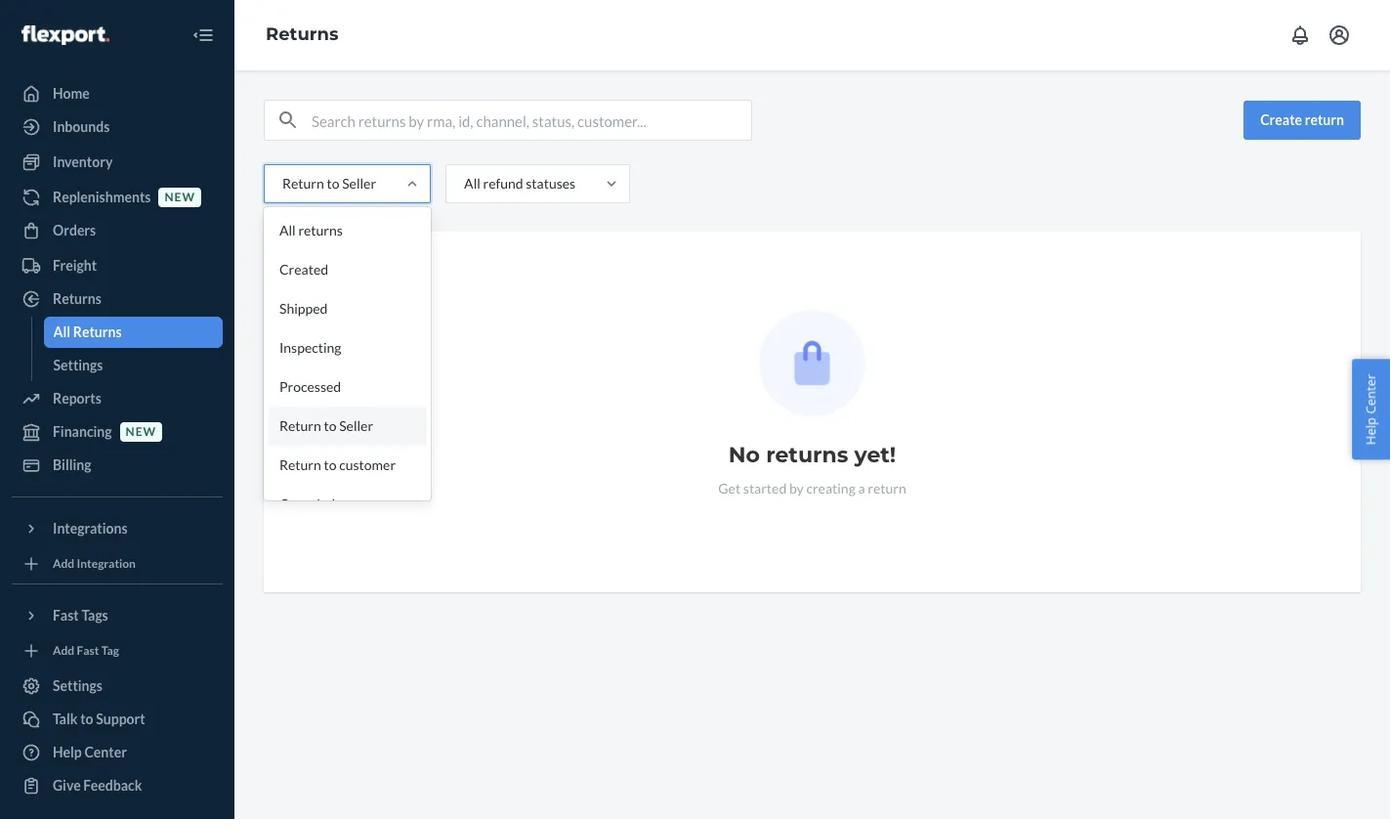 Task type: vqa. For each thing, say whether or not it's contained in the screenshot.
new
yes



Task type: locate. For each thing, give the bounding box(es) containing it.
settings up reports
[[53, 357, 103, 373]]

center
[[1363, 374, 1381, 414], [85, 744, 127, 760]]

feedback
[[83, 777, 142, 794]]

freight
[[53, 257, 97, 274]]

integration
[[77, 557, 136, 571]]

to inside button
[[80, 711, 93, 727]]

fast left tag
[[77, 644, 99, 658]]

add fast tag
[[53, 644, 119, 658]]

seller
[[342, 175, 376, 192], [339, 417, 374, 434]]

0 horizontal spatial help
[[53, 744, 82, 760]]

return down processed
[[280, 417, 321, 434]]

0 vertical spatial return
[[282, 175, 324, 192]]

1 horizontal spatial returns
[[767, 442, 849, 468]]

create return
[[1261, 111, 1345, 128]]

all returns
[[53, 324, 122, 340]]

close navigation image
[[192, 23, 215, 47]]

0 horizontal spatial help center
[[53, 744, 127, 760]]

help inside button
[[1363, 417, 1381, 445]]

0 vertical spatial help
[[1363, 417, 1381, 445]]

orders
[[53, 222, 96, 239]]

billing link
[[12, 450, 223, 481]]

return
[[282, 175, 324, 192], [280, 417, 321, 434], [280, 456, 321, 473]]

return to seller up all returns
[[282, 175, 376, 192]]

seller up customer at left
[[339, 417, 374, 434]]

0 horizontal spatial new
[[126, 425, 156, 439]]

seller up all returns
[[342, 175, 376, 192]]

all down freight
[[53, 324, 70, 340]]

all for all returns
[[53, 324, 70, 340]]

created
[[280, 261, 329, 278]]

0 vertical spatial fast
[[53, 607, 79, 624]]

get started by creating a return
[[719, 480, 907, 497]]

2 add from the top
[[53, 644, 74, 658]]

inventory
[[53, 153, 113, 170]]

support
[[96, 711, 145, 727]]

0 vertical spatial center
[[1363, 374, 1381, 414]]

0 vertical spatial settings
[[53, 357, 103, 373]]

tags
[[82, 607, 108, 624]]

return up all returns
[[282, 175, 324, 192]]

returns up the created
[[299, 222, 343, 239]]

new down reports link
[[126, 425, 156, 439]]

return right the a
[[868, 480, 907, 497]]

help center inside button
[[1363, 374, 1381, 445]]

2 vertical spatial returns
[[73, 324, 122, 340]]

return to seller
[[282, 175, 376, 192], [280, 417, 374, 434]]

help
[[1363, 417, 1381, 445], [53, 744, 82, 760]]

help center link
[[12, 737, 223, 768]]

to
[[327, 175, 340, 192], [324, 417, 337, 434], [324, 456, 337, 473], [80, 711, 93, 727]]

settings link down all returns link
[[43, 350, 223, 381]]

canceled
[[280, 496, 335, 512]]

give
[[53, 777, 81, 794]]

0 horizontal spatial center
[[85, 744, 127, 760]]

return up canceled
[[280, 456, 321, 473]]

new up orders link
[[165, 190, 195, 205]]

0 vertical spatial all
[[464, 175, 481, 192]]

0 vertical spatial returns link
[[266, 24, 339, 45]]

Search returns by rma, id, channel, status, customer... text field
[[312, 101, 752, 140]]

to right the talk
[[80, 711, 93, 727]]

settings up the talk
[[53, 677, 103, 694]]

all left refund
[[464, 175, 481, 192]]

1 vertical spatial returns
[[767, 442, 849, 468]]

0 vertical spatial add
[[53, 557, 74, 571]]

returns up the get started by creating a return
[[767, 442, 849, 468]]

return right the "create"
[[1306, 111, 1345, 128]]

1 add from the top
[[53, 557, 74, 571]]

open account menu image
[[1328, 23, 1352, 47]]

0 vertical spatial returns
[[299, 222, 343, 239]]

1 settings from the top
[[53, 357, 103, 373]]

customer
[[339, 456, 396, 473]]

billing
[[53, 456, 91, 473]]

tag
[[101, 644, 119, 658]]

return to seller up the return to customer
[[280, 417, 374, 434]]

all up the created
[[280, 222, 296, 239]]

settings
[[53, 357, 103, 373], [53, 677, 103, 694]]

add inside add integration link
[[53, 557, 74, 571]]

new
[[165, 190, 195, 205], [126, 425, 156, 439]]

settings link
[[43, 350, 223, 381], [12, 671, 223, 702]]

1 vertical spatial all
[[280, 222, 296, 239]]

add left integration
[[53, 557, 74, 571]]

1 vertical spatial return
[[868, 480, 907, 497]]

return
[[1306, 111, 1345, 128], [868, 480, 907, 497]]

1 horizontal spatial help
[[1363, 417, 1381, 445]]

0 vertical spatial new
[[165, 190, 195, 205]]

fast tags
[[53, 607, 108, 624]]

1 vertical spatial add
[[53, 644, 74, 658]]

add fast tag link
[[12, 639, 223, 663]]

open notifications image
[[1289, 23, 1313, 47]]

all
[[464, 175, 481, 192], [280, 222, 296, 239], [53, 324, 70, 340]]

1 horizontal spatial help center
[[1363, 374, 1381, 445]]

0 vertical spatial seller
[[342, 175, 376, 192]]

2 horizontal spatial all
[[464, 175, 481, 192]]

returns for all
[[299, 222, 343, 239]]

fast left tags
[[53, 607, 79, 624]]

fast
[[53, 607, 79, 624], [77, 644, 99, 658]]

1 horizontal spatial center
[[1363, 374, 1381, 414]]

0 horizontal spatial all
[[53, 324, 70, 340]]

settings link up support
[[12, 671, 223, 702]]

1 horizontal spatial all
[[280, 222, 296, 239]]

1 vertical spatial returns link
[[12, 283, 223, 315]]

1 vertical spatial settings
[[53, 677, 103, 694]]

integrations button
[[12, 513, 223, 544]]

home
[[53, 85, 90, 102]]

returns link
[[266, 24, 339, 45], [12, 283, 223, 315]]

center inside help center button
[[1363, 374, 1381, 414]]

help center
[[1363, 374, 1381, 445], [53, 744, 127, 760]]

0 vertical spatial help center
[[1363, 374, 1381, 445]]

0 horizontal spatial returns
[[299, 222, 343, 239]]

to up the return to customer
[[324, 417, 337, 434]]

return to customer
[[280, 456, 396, 473]]

create return button
[[1245, 101, 1362, 140]]

0 vertical spatial return to seller
[[282, 175, 376, 192]]

1 vertical spatial center
[[85, 744, 127, 760]]

1 vertical spatial seller
[[339, 417, 374, 434]]

1 vertical spatial new
[[126, 425, 156, 439]]

2 vertical spatial all
[[53, 324, 70, 340]]

1 horizontal spatial new
[[165, 190, 195, 205]]

1 vertical spatial return
[[280, 417, 321, 434]]

talk to support
[[53, 711, 145, 727]]

add down 'fast tags'
[[53, 644, 74, 658]]

replenishments
[[53, 189, 151, 205]]

2 vertical spatial return
[[280, 456, 321, 473]]

0 vertical spatial return
[[1306, 111, 1345, 128]]

all for all refund statuses
[[464, 175, 481, 192]]

1 vertical spatial fast
[[77, 644, 99, 658]]

returns
[[266, 24, 339, 45], [53, 290, 101, 307], [73, 324, 122, 340]]

add inside "add fast tag" link
[[53, 644, 74, 658]]

0 horizontal spatial returns link
[[12, 283, 223, 315]]

new for financing
[[126, 425, 156, 439]]

no
[[729, 442, 760, 468]]

add
[[53, 557, 74, 571], [53, 644, 74, 658]]

returns
[[299, 222, 343, 239], [767, 442, 849, 468]]

1 horizontal spatial return
[[1306, 111, 1345, 128]]



Task type: describe. For each thing, give the bounding box(es) containing it.
home link
[[12, 78, 223, 109]]

a
[[859, 480, 866, 497]]

help center button
[[1353, 359, 1391, 460]]

by
[[790, 480, 804, 497]]

0 horizontal spatial return
[[868, 480, 907, 497]]

no returns yet!
[[729, 442, 897, 468]]

all refund statuses
[[464, 175, 576, 192]]

all for all returns
[[280, 222, 296, 239]]

processed
[[280, 378, 341, 395]]

fast tags button
[[12, 600, 223, 631]]

to up all returns
[[327, 175, 340, 192]]

freight link
[[12, 250, 223, 282]]

reports link
[[12, 383, 223, 414]]

return inside 'button'
[[1306, 111, 1345, 128]]

1 vertical spatial settings link
[[12, 671, 223, 702]]

all returns
[[280, 222, 343, 239]]

new for replenishments
[[165, 190, 195, 205]]

inbounds
[[53, 118, 110, 135]]

shipped
[[280, 300, 328, 317]]

flexport logo image
[[22, 25, 109, 45]]

to left customer at left
[[324, 456, 337, 473]]

integrations
[[53, 520, 128, 537]]

add for add fast tag
[[53, 644, 74, 658]]

refund
[[483, 175, 524, 192]]

all returns link
[[43, 317, 223, 348]]

inbounds link
[[12, 111, 223, 143]]

2 settings from the top
[[53, 677, 103, 694]]

returns for no
[[767, 442, 849, 468]]

orders link
[[12, 215, 223, 246]]

give feedback button
[[12, 770, 223, 802]]

started
[[744, 480, 787, 497]]

empty list image
[[760, 310, 866, 416]]

add integration link
[[12, 552, 223, 576]]

1 vertical spatial return to seller
[[280, 417, 374, 434]]

create
[[1261, 111, 1303, 128]]

1 vertical spatial help
[[53, 744, 82, 760]]

0 vertical spatial settings link
[[43, 350, 223, 381]]

1 horizontal spatial returns link
[[266, 24, 339, 45]]

yet!
[[855, 442, 897, 468]]

talk to support button
[[12, 704, 223, 735]]

inventory link
[[12, 147, 223, 178]]

0 vertical spatial returns
[[266, 24, 339, 45]]

center inside help center link
[[85, 744, 127, 760]]

get
[[719, 480, 741, 497]]

creating
[[807, 480, 856, 497]]

fast inside dropdown button
[[53, 607, 79, 624]]

give feedback
[[53, 777, 142, 794]]

talk
[[53, 711, 78, 727]]

returns inside all returns link
[[73, 324, 122, 340]]

financing
[[53, 423, 112, 440]]

reports
[[53, 390, 101, 407]]

statuses
[[526, 175, 576, 192]]

add integration
[[53, 557, 136, 571]]

add for add integration
[[53, 557, 74, 571]]

inspecting
[[280, 339, 342, 356]]

1 vertical spatial returns
[[53, 290, 101, 307]]

1 vertical spatial help center
[[53, 744, 127, 760]]



